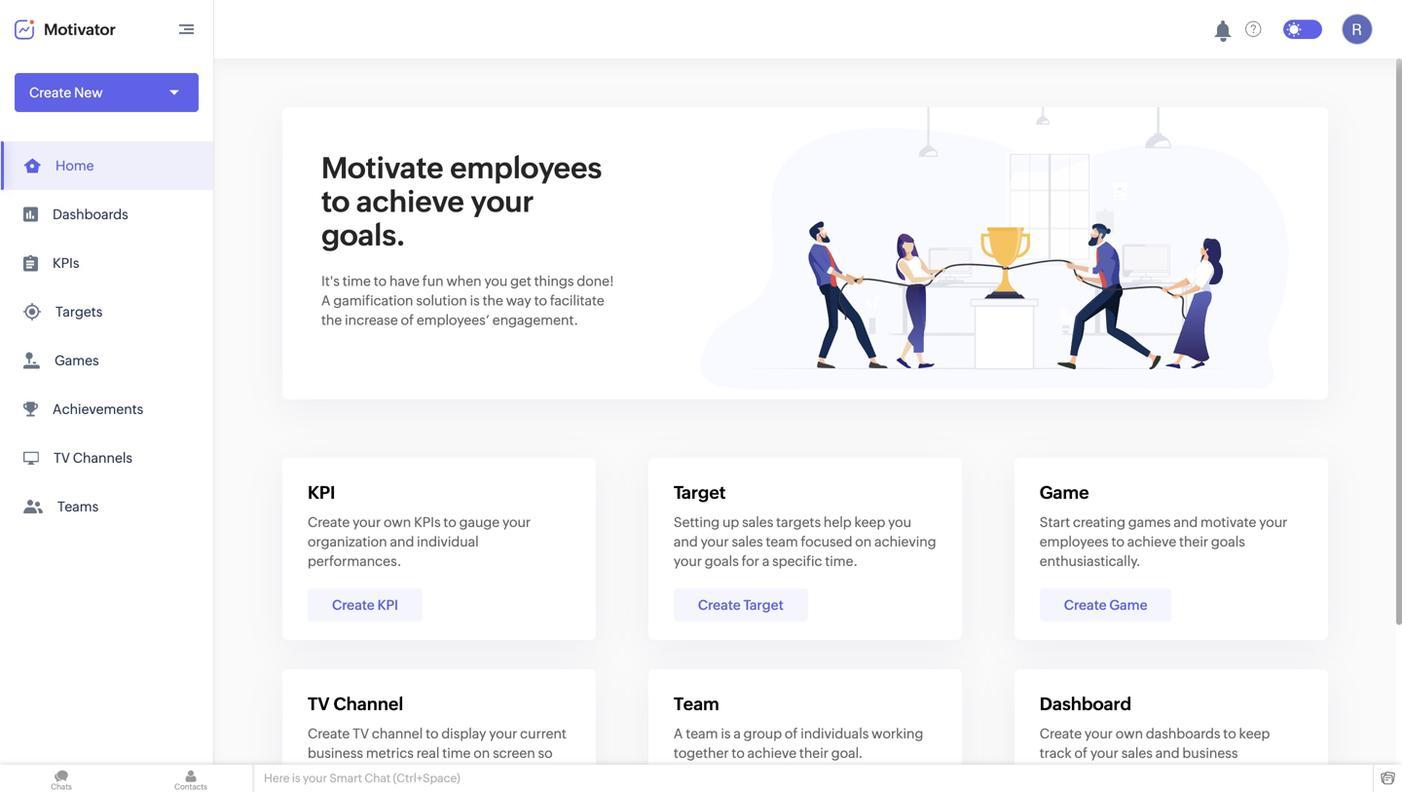 Task type: describe. For each thing, give the bounding box(es) containing it.
kpis inside list
[[53, 255, 79, 271]]

your inside motivate employees to achieve your goals.
[[471, 185, 534, 218]]

own for kpi
[[384, 514, 411, 530]]

motivate
[[1201, 514, 1257, 530]]

your down the dashboard
[[1085, 726, 1114, 741]]

tv for tv channel
[[308, 694, 330, 714]]

to inside create tv channel to display your current business metrics real time on screen so that all the employees are updated.
[[426, 726, 439, 741]]

employees inside start creating games and motivate your employees to achieve their goals enthusiastically.
[[1040, 534, 1109, 549]]

to inside motivate employees to achieve your goals.
[[321, 185, 350, 218]]

a team is a group of individuals working together to achieve their goal.
[[674, 726, 924, 761]]

your inside create tv channel to display your current business metrics real time on screen so that all the employees are updated.
[[489, 726, 518, 741]]

way
[[506, 293, 532, 308]]

their inside the a team is a group of individuals working together to achieve their goal.
[[800, 745, 829, 761]]

goals.
[[321, 218, 406, 252]]

tv channels
[[54, 450, 132, 466]]

time.
[[826, 553, 858, 569]]

start creating games and motivate your employees to achieve their goals enthusiastically.
[[1040, 514, 1288, 569]]

2 vertical spatial is
[[292, 772, 301, 785]]

teams
[[57, 499, 99, 514]]

to inside create your own kpis to gauge your organization and individual performances.
[[444, 514, 457, 530]]

achieve inside motivate employees to achieve your goals.
[[356, 185, 465, 218]]

screen
[[493, 745, 536, 761]]

team inside setting up sales targets help keep you and your sales team focused on achieving your goals for a specific time.
[[766, 534, 799, 549]]

on inside setting up sales targets help keep you and your sales team focused on achieving your goals for a specific time.
[[856, 534, 872, 549]]

and inside setting up sales targets help keep you and your sales team focused on achieving your goals for a specific time.
[[674, 534, 698, 549]]

engagement.
[[493, 312, 579, 328]]

0 vertical spatial the
[[483, 293, 504, 308]]

home
[[56, 158, 94, 173]]

targets,
[[1166, 765, 1215, 780]]

you for target
[[889, 514, 912, 530]]

your down up
[[701, 534, 729, 549]]

display
[[442, 726, 487, 741]]

achieving
[[875, 534, 937, 549]]

goal.
[[832, 745, 863, 761]]

performances.
[[308, 553, 402, 569]]

a inside the a team is a group of individuals working together to achieve their goal.
[[734, 726, 741, 741]]

individual
[[417, 534, 479, 549]]

channel
[[334, 694, 404, 714]]

of up the opportunities,
[[1075, 745, 1088, 761]]

for
[[742, 553, 760, 569]]

performances
[[1159, 784, 1248, 792]]

list containing home
[[0, 141, 213, 531]]

create target
[[698, 597, 784, 613]]

create for create your own dashboards to keep track of your sales and business opportunities, kpis, targets, achievements and performances of 
[[1040, 726, 1082, 741]]

motivator
[[44, 20, 116, 38]]

of right performances on the bottom of page
[[1251, 784, 1264, 792]]

to up engagement.
[[534, 293, 548, 308]]

up
[[723, 514, 740, 530]]

chat
[[365, 772, 391, 785]]

of inside the a team is a group of individuals working together to achieve their goal.
[[785, 726, 798, 741]]

kpis inside create your own kpis to gauge your organization and individual performances.
[[414, 514, 441, 530]]

things
[[535, 273, 574, 289]]

tv channel
[[308, 694, 404, 714]]

keep for dashboard
[[1240, 726, 1271, 741]]

of inside it's time to have fun when you get things done! a gamification solution is the way to facilitate the increase of employees' engagement.
[[401, 312, 414, 328]]

kpis,
[[1133, 765, 1163, 780]]

your down "setting"
[[674, 553, 702, 569]]

specific
[[773, 553, 823, 569]]

to inside start creating games and motivate your employees to achieve their goals enthusiastically.
[[1112, 534, 1125, 549]]

goals inside setting up sales targets help keep you and your sales team focused on achieving your goals for a specific time.
[[705, 553, 739, 569]]

create kpi
[[332, 597, 399, 613]]

enthusiastically.
[[1040, 553, 1141, 569]]

business inside create your own dashboards to keep track of your sales and business opportunities, kpis, targets, achievements and performances of
[[1183, 745, 1239, 761]]

it's
[[321, 273, 340, 289]]

focused
[[801, 534, 853, 549]]

team
[[674, 694, 720, 714]]

targets
[[777, 514, 821, 530]]

a inside setting up sales targets help keep you and your sales team focused on achieving your goals for a specific time.
[[763, 553, 770, 569]]

your right gauge
[[503, 514, 531, 530]]

smart
[[330, 772, 362, 785]]

are
[[448, 765, 468, 780]]

channel
[[372, 726, 423, 741]]

group
[[744, 726, 782, 741]]

opportunities,
[[1040, 765, 1130, 780]]

create your own kpis to gauge your organization and individual performances.
[[308, 514, 531, 569]]

gauge
[[459, 514, 500, 530]]

create for create your own kpis to gauge your organization and individual performances.
[[308, 514, 350, 530]]

track
[[1040, 745, 1072, 761]]

working
[[872, 726, 924, 741]]

so
[[538, 745, 553, 761]]

motivate
[[321, 151, 444, 185]]

create your own dashboards to keep track of your sales and business opportunities, kpis, targets, achievements and performances of 
[[1040, 726, 1288, 792]]

fun
[[423, 273, 444, 289]]

you for motivate employees
[[485, 273, 508, 289]]

help
[[824, 514, 852, 530]]

here is your smart chat (ctrl+space)
[[264, 772, 461, 785]]

a inside it's time to have fun when you get things done! a gamification solution is the way to facilitate the increase of employees' engagement.
[[321, 293, 331, 308]]

is inside the a team is a group of individuals working together to achieve their goal.
[[721, 726, 731, 741]]

have
[[390, 273, 420, 289]]

setting up sales targets help keep you and your sales team focused on achieving your goals for a specific time.
[[674, 514, 937, 569]]

that
[[308, 765, 333, 780]]

it's time to have fun when you get things done! a gamification solution is the way to facilitate the increase of employees' engagement.
[[321, 273, 614, 328]]

0 vertical spatial sales
[[742, 514, 774, 530]]

1 horizontal spatial kpi
[[378, 597, 399, 613]]

tv for tv channels
[[54, 450, 70, 466]]

organization
[[308, 534, 387, 549]]

and down the kpis,
[[1132, 784, 1156, 792]]

get
[[511, 273, 532, 289]]

0 horizontal spatial the
[[321, 312, 342, 328]]

time inside it's time to have fun when you get things done! a gamification solution is the way to facilitate the increase of employees' engagement.
[[343, 273, 371, 289]]

goals inside start creating games and motivate your employees to achieve their goals enthusiastically.
[[1212, 534, 1246, 549]]

business inside create tv channel to display your current business metrics real time on screen so that all the employees are updated.
[[308, 745, 363, 761]]

their inside start creating games and motivate your employees to achieve their goals enthusiastically.
[[1180, 534, 1209, 549]]

games
[[1129, 514, 1172, 530]]



Task type: locate. For each thing, give the bounding box(es) containing it.
together
[[674, 745, 729, 761]]

1 business from the left
[[308, 745, 363, 761]]

achieve down "games"
[[1128, 534, 1177, 549]]

their down motivate
[[1180, 534, 1209, 549]]

a down it's at the left of the page
[[321, 293, 331, 308]]

0 vertical spatial achieve
[[356, 185, 465, 218]]

to down creating
[[1112, 534, 1125, 549]]

your up the opportunities,
[[1091, 745, 1119, 761]]

achieve inside start creating games and motivate your employees to achieve their goals enthusiastically.
[[1128, 534, 1177, 549]]

create left 'new'
[[29, 85, 71, 100]]

achievements
[[53, 401, 143, 417]]

a inside the a team is a group of individuals working together to achieve their goal.
[[674, 726, 683, 741]]

1 horizontal spatial you
[[889, 514, 912, 530]]

0 vertical spatial game
[[1040, 483, 1090, 503]]

your right motivate
[[1260, 514, 1288, 530]]

create new
[[29, 85, 103, 100]]

chats image
[[0, 765, 123, 792]]

create for create game
[[1065, 597, 1107, 613]]

start
[[1040, 514, 1071, 530]]

you inside setting up sales targets help keep you and your sales team focused on achieving your goals for a specific time.
[[889, 514, 912, 530]]

real
[[417, 745, 440, 761]]

0 vertical spatial a
[[763, 553, 770, 569]]

your up get
[[471, 185, 534, 218]]

kpis up the targets
[[53, 255, 79, 271]]

create down performances. at the left of page
[[332, 597, 375, 613]]

when
[[447, 273, 482, 289]]

1 horizontal spatial tv
[[308, 694, 330, 714]]

your inside start creating games and motivate your employees to achieve their goals enthusiastically.
[[1260, 514, 1288, 530]]

sales for dashboard
[[1122, 745, 1153, 761]]

create inside create tv channel to display your current business metrics real time on screen so that all the employees are updated.
[[308, 726, 350, 741]]

0 horizontal spatial goals
[[705, 553, 739, 569]]

is inside it's time to have fun when you get things done! a gamification solution is the way to facilitate the increase of employees' engagement.
[[470, 293, 480, 308]]

2 vertical spatial achieve
[[748, 745, 797, 761]]

to inside create your own dashboards to keep track of your sales and business opportunities, kpis, targets, achievements and performances of
[[1224, 726, 1237, 741]]

1 vertical spatial team
[[686, 726, 719, 741]]

a left group
[[734, 726, 741, 741]]

1 vertical spatial time
[[443, 745, 471, 761]]

target down for
[[744, 597, 784, 613]]

your up screen
[[489, 726, 518, 741]]

time up gamification
[[343, 273, 371, 289]]

create down tv channel at the bottom left of page
[[308, 726, 350, 741]]

0 vertical spatial own
[[384, 514, 411, 530]]

2 horizontal spatial employees
[[1040, 534, 1109, 549]]

0 vertical spatial a
[[321, 293, 331, 308]]

0 vertical spatial goals
[[1212, 534, 1246, 549]]

you
[[485, 273, 508, 289], [889, 514, 912, 530]]

dashboards
[[1147, 726, 1221, 741]]

the left way
[[483, 293, 504, 308]]

and left "individual"
[[390, 534, 414, 549]]

1 horizontal spatial the
[[353, 765, 373, 780]]

current
[[520, 726, 567, 741]]

1 vertical spatial own
[[1116, 726, 1144, 741]]

0 horizontal spatial on
[[474, 745, 490, 761]]

individuals
[[801, 726, 869, 741]]

to inside the a team is a group of individuals working together to achieve their goal.
[[732, 745, 745, 761]]

a right for
[[763, 553, 770, 569]]

dashboard
[[1040, 694, 1132, 714]]

own
[[384, 514, 411, 530], [1116, 726, 1144, 741]]

contacts image
[[130, 765, 252, 792]]

2 horizontal spatial tv
[[353, 726, 369, 741]]

employees'
[[417, 312, 490, 328]]

create up organization
[[308, 514, 350, 530]]

new
[[74, 85, 103, 100]]

game up 'start'
[[1040, 483, 1090, 503]]

achieve inside the a team is a group of individuals working together to achieve their goal.
[[748, 745, 797, 761]]

keep right help
[[855, 514, 886, 530]]

achievements
[[1040, 784, 1129, 792]]

1 horizontal spatial goals
[[1212, 534, 1246, 549]]

sales
[[742, 514, 774, 530], [732, 534, 763, 549], [1122, 745, 1153, 761]]

1 horizontal spatial time
[[443, 745, 471, 761]]

create for create kpi
[[332, 597, 375, 613]]

keep inside create your own dashboards to keep track of your sales and business opportunities, kpis, targets, achievements and performances of
[[1240, 726, 1271, 741]]

is right here
[[292, 772, 301, 785]]

time inside create tv channel to display your current business metrics real time on screen so that all the employees are updated.
[[443, 745, 471, 761]]

0 horizontal spatial you
[[485, 273, 508, 289]]

0 horizontal spatial a
[[321, 293, 331, 308]]

the inside create tv channel to display your current business metrics real time on screen so that all the employees are updated.
[[353, 765, 373, 780]]

team inside the a team is a group of individuals working together to achieve their goal.
[[686, 726, 719, 741]]

1 horizontal spatial own
[[1116, 726, 1144, 741]]

0 vertical spatial their
[[1180, 534, 1209, 549]]

1 horizontal spatial keep
[[1240, 726, 1271, 741]]

0 horizontal spatial achieve
[[356, 185, 465, 218]]

and right "games"
[[1174, 514, 1199, 530]]

sales right up
[[742, 514, 774, 530]]

the right all
[[353, 765, 373, 780]]

0 vertical spatial kpi
[[308, 483, 335, 503]]

to up gamification
[[374, 273, 387, 289]]

create for create target
[[698, 597, 741, 613]]

done!
[[577, 273, 614, 289]]

to up real
[[426, 726, 439, 741]]

(ctrl+space)
[[393, 772, 461, 785]]

1 horizontal spatial a
[[674, 726, 683, 741]]

sales for target
[[732, 534, 763, 549]]

0 vertical spatial on
[[856, 534, 872, 549]]

0 horizontal spatial team
[[686, 726, 719, 741]]

0 horizontal spatial game
[[1040, 483, 1090, 503]]

1 vertical spatial is
[[721, 726, 731, 741]]

create inside create your own dashboards to keep track of your sales and business opportunities, kpis, targets, achievements and performances of
[[1040, 726, 1082, 741]]

targets
[[56, 304, 103, 320]]

2 horizontal spatial the
[[483, 293, 504, 308]]

and down "setting"
[[674, 534, 698, 549]]

kpi
[[308, 483, 335, 503], [378, 597, 399, 613]]

create up the track
[[1040, 726, 1082, 741]]

create game
[[1065, 597, 1148, 613]]

help image
[[1246, 21, 1263, 37]]

sales inside create your own dashboards to keep track of your sales and business opportunities, kpis, targets, achievements and performances of
[[1122, 745, 1153, 761]]

tv down tv channel at the bottom left of page
[[353, 726, 369, 741]]

kpi up organization
[[308, 483, 335, 503]]

2 horizontal spatial is
[[721, 726, 731, 741]]

0 horizontal spatial tv
[[54, 450, 70, 466]]

games
[[55, 353, 99, 368]]

creating
[[1074, 514, 1126, 530]]

to up it's at the left of the page
[[321, 185, 350, 218]]

1 horizontal spatial target
[[744, 597, 784, 613]]

metrics
[[366, 745, 414, 761]]

1 vertical spatial their
[[800, 745, 829, 761]]

2 vertical spatial tv
[[353, 726, 369, 741]]

1 vertical spatial kpi
[[378, 597, 399, 613]]

achieve down group
[[748, 745, 797, 761]]

your
[[471, 185, 534, 218], [353, 514, 381, 530], [503, 514, 531, 530], [1260, 514, 1288, 530], [701, 534, 729, 549], [674, 553, 702, 569], [489, 726, 518, 741], [1085, 726, 1114, 741], [1091, 745, 1119, 761], [303, 772, 327, 785]]

1 vertical spatial you
[[889, 514, 912, 530]]

employees inside create tv channel to display your current business metrics real time on screen so that all the employees are updated.
[[376, 765, 445, 780]]

of
[[401, 312, 414, 328], [785, 726, 798, 741], [1075, 745, 1088, 761], [1251, 784, 1264, 792]]

1 vertical spatial goals
[[705, 553, 739, 569]]

1 vertical spatial target
[[744, 597, 784, 613]]

0 vertical spatial you
[[485, 273, 508, 289]]

1 vertical spatial achieve
[[1128, 534, 1177, 549]]

the
[[483, 293, 504, 308], [321, 312, 342, 328], [353, 765, 373, 780]]

1 vertical spatial tv
[[308, 694, 330, 714]]

on up the time.
[[856, 534, 872, 549]]

achieve up have
[[356, 185, 465, 218]]

time
[[343, 273, 371, 289], [443, 745, 471, 761]]

the down it's at the left of the page
[[321, 312, 342, 328]]

you up achieving
[[889, 514, 912, 530]]

1 vertical spatial keep
[[1240, 726, 1271, 741]]

1 horizontal spatial their
[[1180, 534, 1209, 549]]

achieve
[[356, 185, 465, 218], [1128, 534, 1177, 549], [748, 745, 797, 761]]

to down group
[[732, 745, 745, 761]]

increase
[[345, 312, 398, 328]]

0 horizontal spatial employees
[[376, 765, 445, 780]]

tv
[[54, 450, 70, 466], [308, 694, 330, 714], [353, 726, 369, 741]]

2 vertical spatial employees
[[376, 765, 445, 780]]

list
[[0, 141, 213, 531]]

team up specific
[[766, 534, 799, 549]]

1 vertical spatial a
[[674, 726, 683, 741]]

1 horizontal spatial game
[[1110, 597, 1148, 613]]

of right group
[[785, 726, 798, 741]]

on
[[856, 534, 872, 549], [474, 745, 490, 761]]

employees
[[450, 151, 602, 185], [1040, 534, 1109, 549], [376, 765, 445, 780]]

0 horizontal spatial kpi
[[308, 483, 335, 503]]

a
[[763, 553, 770, 569], [734, 726, 741, 741]]

tv left channels
[[54, 450, 70, 466]]

user image
[[1343, 14, 1374, 45]]

1 horizontal spatial on
[[856, 534, 872, 549]]

setting
[[674, 514, 720, 530]]

business up all
[[308, 745, 363, 761]]

1 horizontal spatial a
[[763, 553, 770, 569]]

0 horizontal spatial time
[[343, 273, 371, 289]]

a up the together
[[674, 726, 683, 741]]

0 vertical spatial team
[[766, 534, 799, 549]]

2 horizontal spatial achieve
[[1128, 534, 1177, 549]]

0 horizontal spatial kpis
[[53, 255, 79, 271]]

keep for target
[[855, 514, 886, 530]]

on up the updated.
[[474, 745, 490, 761]]

0 horizontal spatial own
[[384, 514, 411, 530]]

is
[[470, 293, 480, 308], [721, 726, 731, 741], [292, 772, 301, 785]]

goals left for
[[705, 553, 739, 569]]

own up organization
[[384, 514, 411, 530]]

team up the together
[[686, 726, 719, 741]]

dashboards
[[53, 207, 128, 222]]

0 horizontal spatial a
[[734, 726, 741, 741]]

sales up for
[[732, 534, 763, 549]]

1 horizontal spatial team
[[766, 534, 799, 549]]

0 horizontal spatial their
[[800, 745, 829, 761]]

goals down motivate
[[1212, 534, 1246, 549]]

you left get
[[485, 273, 508, 289]]

2 vertical spatial sales
[[1122, 745, 1153, 761]]

create down enthusiastically.
[[1065, 597, 1107, 613]]

0 vertical spatial tv
[[54, 450, 70, 466]]

to
[[321, 185, 350, 218], [374, 273, 387, 289], [534, 293, 548, 308], [444, 514, 457, 530], [1112, 534, 1125, 549], [426, 726, 439, 741], [1224, 726, 1237, 741], [732, 745, 745, 761]]

1 vertical spatial kpis
[[414, 514, 441, 530]]

you inside it's time to have fun when you get things done! a gamification solution is the way to facilitate the increase of employees' engagement.
[[485, 273, 508, 289]]

kpis
[[53, 255, 79, 271], [414, 514, 441, 530]]

1 vertical spatial employees
[[1040, 534, 1109, 549]]

and
[[1174, 514, 1199, 530], [390, 534, 414, 549], [674, 534, 698, 549], [1156, 745, 1180, 761], [1132, 784, 1156, 792]]

tv inside list
[[54, 450, 70, 466]]

a
[[321, 293, 331, 308], [674, 726, 683, 741]]

time up are
[[443, 745, 471, 761]]

on inside create tv channel to display your current business metrics real time on screen so that all the employees are updated.
[[474, 745, 490, 761]]

target
[[674, 483, 726, 503], [744, 597, 784, 613]]

here
[[264, 772, 290, 785]]

0 horizontal spatial business
[[308, 745, 363, 761]]

1 horizontal spatial business
[[1183, 745, 1239, 761]]

1 vertical spatial the
[[321, 312, 342, 328]]

create tv channel to display your current business metrics real time on screen so that all the employees are updated.
[[308, 726, 567, 780]]

0 vertical spatial is
[[470, 293, 480, 308]]

to right 'dashboards'
[[1224, 726, 1237, 741]]

tv left channel
[[308, 694, 330, 714]]

0 vertical spatial time
[[343, 273, 371, 289]]

own up the kpis,
[[1116, 726, 1144, 741]]

motivate employees to achieve your goals.
[[321, 151, 602, 252]]

1 vertical spatial sales
[[732, 534, 763, 549]]

channels
[[73, 450, 132, 466]]

kpis up "individual"
[[414, 514, 441, 530]]

facilitate
[[550, 293, 605, 308]]

1 horizontal spatial kpis
[[414, 514, 441, 530]]

create for create new
[[29, 85, 71, 100]]

0 vertical spatial kpis
[[53, 255, 79, 271]]

create inside create your own kpis to gauge your organization and individual performances.
[[308, 514, 350, 530]]

0 horizontal spatial is
[[292, 772, 301, 785]]

1 vertical spatial on
[[474, 745, 490, 761]]

0 horizontal spatial keep
[[855, 514, 886, 530]]

2 business from the left
[[1183, 745, 1239, 761]]

keep inside setting up sales targets help keep you and your sales team focused on achieving your goals for a specific time.
[[855, 514, 886, 530]]

their
[[1180, 534, 1209, 549], [800, 745, 829, 761]]

0 horizontal spatial target
[[674, 483, 726, 503]]

of right 'increase' on the left top of page
[[401, 312, 414, 328]]

sales up the kpis,
[[1122, 745, 1153, 761]]

0 vertical spatial target
[[674, 483, 726, 503]]

target up "setting"
[[674, 483, 726, 503]]

solution
[[416, 293, 467, 308]]

business
[[308, 745, 363, 761], [1183, 745, 1239, 761]]

2 vertical spatial the
[[353, 765, 373, 780]]

1 horizontal spatial employees
[[450, 151, 602, 185]]

1 horizontal spatial achieve
[[748, 745, 797, 761]]

updated.
[[470, 765, 528, 780]]

1 horizontal spatial is
[[470, 293, 480, 308]]

own inside create your own kpis to gauge your organization and individual performances.
[[384, 514, 411, 530]]

is up the together
[[721, 726, 731, 741]]

0 vertical spatial keep
[[855, 514, 886, 530]]

1 vertical spatial game
[[1110, 597, 1148, 613]]

keep right 'dashboards'
[[1240, 726, 1271, 741]]

and inside create your own kpis to gauge your organization and individual performances.
[[390, 534, 414, 549]]

and inside start creating games and motivate your employees to achieve their goals enthusiastically.
[[1174, 514, 1199, 530]]

and down 'dashboards'
[[1156, 745, 1180, 761]]

your left all
[[303, 772, 327, 785]]

team
[[766, 534, 799, 549], [686, 726, 719, 741]]

1 vertical spatial a
[[734, 726, 741, 741]]

all
[[336, 765, 350, 780]]

game down enthusiastically.
[[1110, 597, 1148, 613]]

create down up
[[698, 597, 741, 613]]

tv inside create tv channel to display your current business metrics real time on screen so that all the employees are updated.
[[353, 726, 369, 741]]

own for dashboard
[[1116, 726, 1144, 741]]

their down individuals
[[800, 745, 829, 761]]

kpi down performances. at the left of page
[[378, 597, 399, 613]]

own inside create your own dashboards to keep track of your sales and business opportunities, kpis, targets, achievements and performances of
[[1116, 726, 1144, 741]]

0 vertical spatial employees
[[450, 151, 602, 185]]

to up "individual"
[[444, 514, 457, 530]]

create for create tv channel to display your current business metrics real time on screen so that all the employees are updated.
[[308, 726, 350, 741]]

your up organization
[[353, 514, 381, 530]]

is down when
[[470, 293, 480, 308]]

employees inside motivate employees to achieve your goals.
[[450, 151, 602, 185]]

business up targets,
[[1183, 745, 1239, 761]]

gamification
[[334, 293, 414, 308]]



Task type: vqa. For each thing, say whether or not it's contained in the screenshot.
screen
yes



